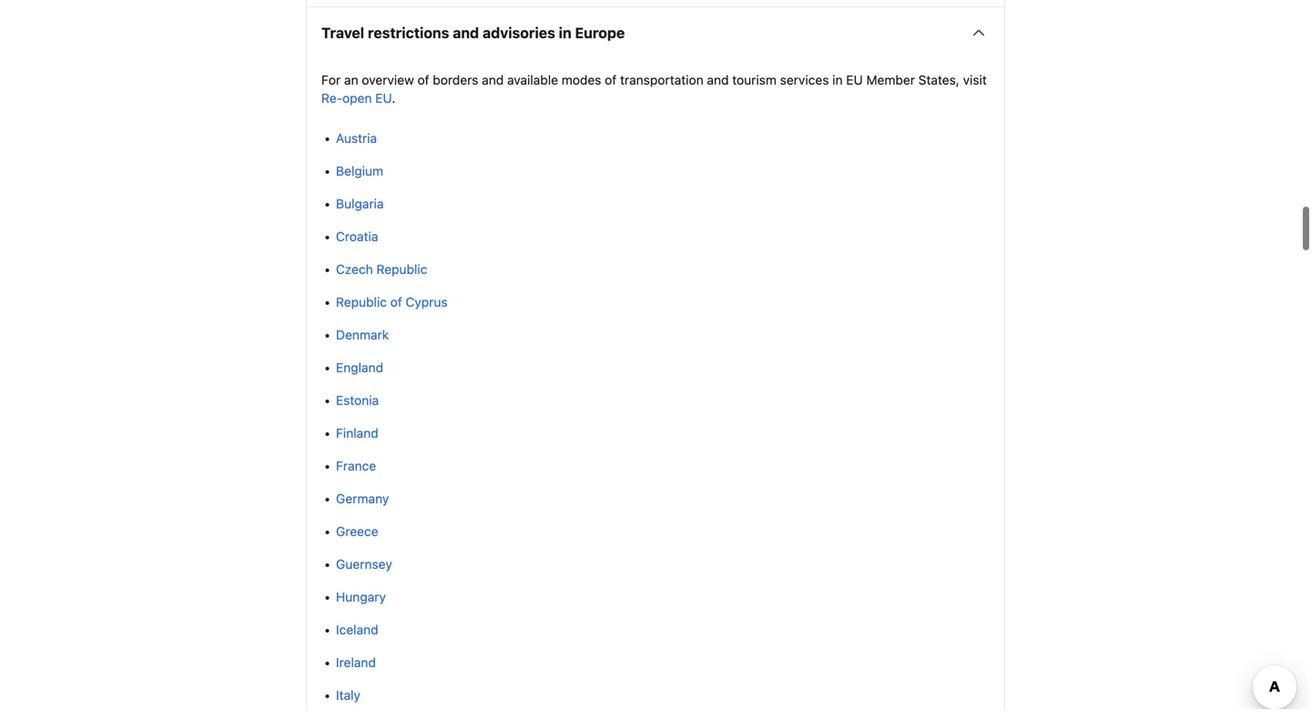 Task type: vqa. For each thing, say whether or not it's contained in the screenshot.
Arriving at your destination Booking Airport Taxi image
no



Task type: describe. For each thing, give the bounding box(es) containing it.
guernsey link
[[336, 557, 393, 572]]

available
[[507, 73, 559, 88]]

0 vertical spatial republic
[[377, 262, 428, 277]]

0 horizontal spatial eu
[[376, 91, 392, 106]]

travel restrictions and advisories in europe
[[322, 24, 625, 42]]

.
[[392, 91, 396, 106]]

croatia
[[336, 229, 378, 244]]

borders
[[433, 73, 479, 88]]

iceland link
[[336, 623, 379, 638]]

1 horizontal spatial and
[[482, 73, 504, 88]]

2 horizontal spatial and
[[707, 73, 729, 88]]

region containing for an overview of borders and available modes of transportation and tourism services in eu member states, visit
[[307, 71, 1005, 710]]

republic of cyprus
[[336, 295, 448, 310]]

for
[[322, 73, 341, 88]]

re-open eu link
[[322, 91, 392, 106]]

bulgaria link
[[336, 196, 384, 212]]

france link
[[336, 459, 376, 474]]

states,
[[919, 73, 960, 88]]

republic of cyprus link
[[336, 295, 448, 310]]

and inside dropdown button
[[453, 24, 479, 42]]

england
[[336, 360, 384, 376]]

1 vertical spatial republic
[[336, 295, 387, 310]]

in inside dropdown button
[[559, 24, 572, 42]]

1 region from the top
[[307, 0, 1005, 7]]

tourism
[[733, 73, 777, 88]]

czech republic link
[[336, 262, 428, 277]]

denmark link
[[336, 328, 389, 343]]

italy
[[336, 688, 361, 703]]

visit
[[964, 73, 987, 88]]

finland
[[336, 426, 379, 441]]

member
[[867, 73, 916, 88]]

europe
[[575, 24, 625, 42]]

germany
[[336, 492, 389, 507]]

czech republic
[[336, 262, 428, 277]]

czech
[[336, 262, 373, 277]]

finland link
[[336, 426, 379, 441]]

germany link
[[336, 492, 389, 507]]

for an overview of borders and available modes of transportation and tourism services in eu member states, visit re-open eu .
[[322, 73, 987, 106]]

2 horizontal spatial of
[[605, 73, 617, 88]]

ireland
[[336, 656, 376, 671]]

italy link
[[336, 688, 361, 703]]

estonia
[[336, 393, 379, 408]]



Task type: locate. For each thing, give the bounding box(es) containing it.
republic up denmark on the top of the page
[[336, 295, 387, 310]]

0 horizontal spatial in
[[559, 24, 572, 42]]

of left borders
[[418, 73, 430, 88]]

services
[[781, 73, 830, 88]]

travel restrictions and advisories in europe button
[[307, 7, 1005, 58]]

in inside for an overview of borders and available modes of transportation and tourism services in eu member states, visit re-open eu .
[[833, 73, 843, 88]]

re-
[[322, 91, 343, 106]]

0 vertical spatial region
[[307, 0, 1005, 7]]

hungary link
[[336, 590, 386, 605]]

1 vertical spatial region
[[307, 71, 1005, 710]]

in right services
[[833, 73, 843, 88]]

open
[[343, 91, 372, 106]]

eu
[[847, 73, 863, 88], [376, 91, 392, 106]]

republic up republic of cyprus "link"
[[377, 262, 428, 277]]

1 horizontal spatial of
[[418, 73, 430, 88]]

an
[[344, 73, 359, 88]]

belgium link
[[336, 164, 384, 179]]

of right "modes"
[[605, 73, 617, 88]]

and right borders
[[482, 73, 504, 88]]

region
[[307, 0, 1005, 7], [307, 71, 1005, 710]]

cyprus
[[406, 295, 448, 310]]

of
[[418, 73, 430, 88], [605, 73, 617, 88], [391, 295, 402, 310]]

overview
[[362, 73, 414, 88]]

1 vertical spatial eu
[[376, 91, 392, 106]]

1 horizontal spatial in
[[833, 73, 843, 88]]

eu left member
[[847, 73, 863, 88]]

guernsey
[[336, 557, 393, 572]]

modes
[[562, 73, 602, 88]]

in left europe
[[559, 24, 572, 42]]

estonia link
[[336, 393, 379, 408]]

austria link
[[336, 131, 377, 146]]

eu down overview
[[376, 91, 392, 106]]

0 horizontal spatial and
[[453, 24, 479, 42]]

in
[[559, 24, 572, 42], [833, 73, 843, 88]]

greece
[[336, 524, 379, 540]]

bulgaria
[[336, 196, 384, 212]]

belgium
[[336, 164, 384, 179]]

denmark
[[336, 328, 389, 343]]

travel
[[322, 24, 365, 42]]

england link
[[336, 360, 384, 376]]

0 vertical spatial in
[[559, 24, 572, 42]]

iceland
[[336, 623, 379, 638]]

0 horizontal spatial of
[[391, 295, 402, 310]]

of left cyprus
[[391, 295, 402, 310]]

advisories
[[483, 24, 556, 42]]

and
[[453, 24, 479, 42], [482, 73, 504, 88], [707, 73, 729, 88]]

croatia link
[[336, 229, 378, 244]]

france
[[336, 459, 376, 474]]

restrictions
[[368, 24, 450, 42]]

republic
[[377, 262, 428, 277], [336, 295, 387, 310]]

austria
[[336, 131, 377, 146]]

greece link
[[336, 524, 379, 540]]

1 horizontal spatial eu
[[847, 73, 863, 88]]

transportation
[[620, 73, 704, 88]]

2 region from the top
[[307, 71, 1005, 710]]

and up borders
[[453, 24, 479, 42]]

hungary
[[336, 590, 386, 605]]

and left tourism
[[707, 73, 729, 88]]

1 vertical spatial in
[[833, 73, 843, 88]]

ireland link
[[336, 656, 376, 671]]

0 vertical spatial eu
[[847, 73, 863, 88]]



